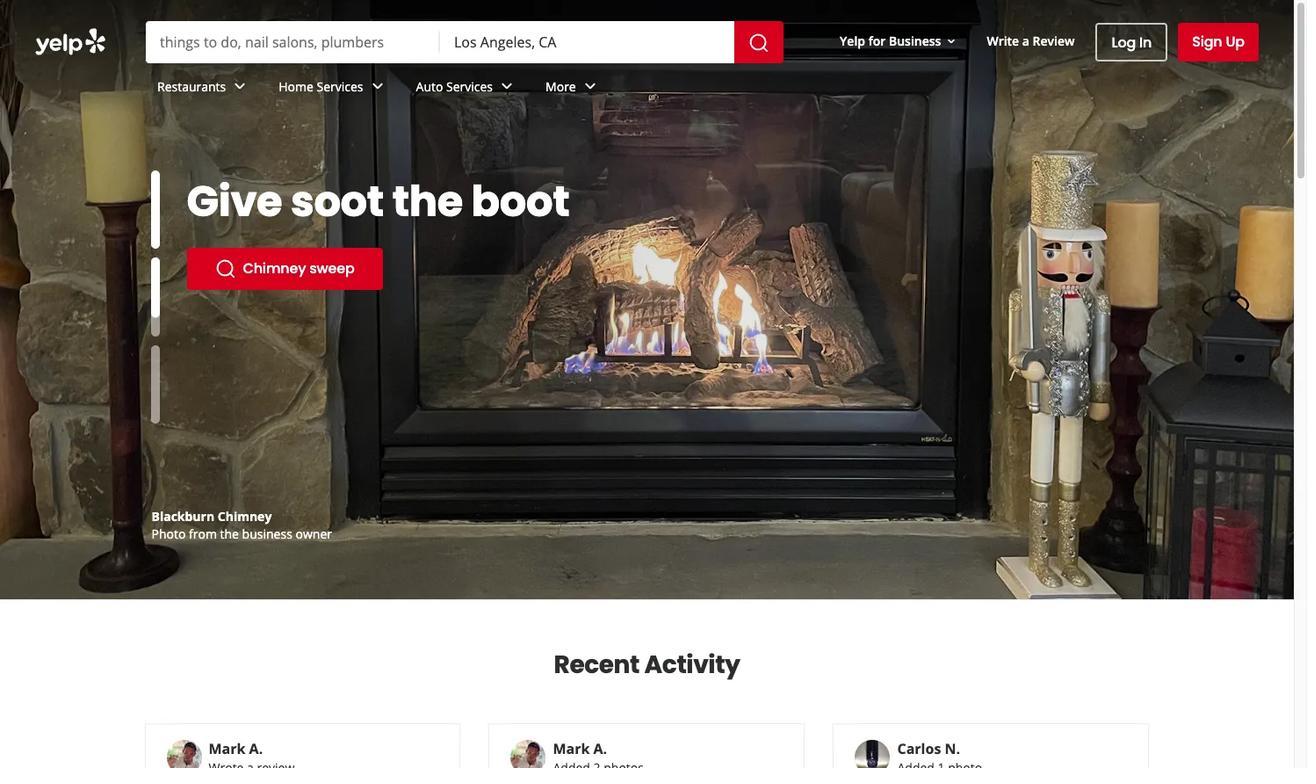 Task type: locate. For each thing, give the bounding box(es) containing it.
1 horizontal spatial 24 chevron down v2 image
[[367, 76, 388, 97]]

owner
[[296, 526, 332, 542]]

24 chevron down v2 image for home services
[[367, 76, 388, 97]]

None search field
[[146, 21, 788, 63]]

a.
[[249, 739, 263, 758], [594, 739, 607, 758]]

the
[[393, 172, 463, 231], [220, 526, 239, 542]]

sign
[[1193, 32, 1223, 52]]

1 vertical spatial the
[[220, 526, 239, 542]]

24 chevron down v2 image left auto on the top of page
[[367, 76, 388, 97]]

2 services from the left
[[446, 78, 493, 95]]

1 services from the left
[[317, 78, 363, 95]]

recent activity
[[554, 648, 740, 682]]

24 chevron down v2 image inside restaurants link
[[230, 76, 251, 97]]

1 horizontal spatial mark a.
[[553, 739, 607, 758]]

1 mark from the left
[[209, 739, 246, 758]]

yelp for business button
[[833, 25, 966, 57]]

select slide image
[[151, 171, 160, 249], [151, 242, 160, 320]]

24 chevron down v2 image right more
[[580, 76, 601, 97]]

1 a. from the left
[[249, 739, 263, 758]]

blackburn
[[152, 508, 215, 525]]

0 horizontal spatial the
[[220, 526, 239, 542]]

1 none field from the left
[[160, 33, 426, 52]]

in
[[1140, 32, 1152, 52]]

mark a. link for first photo of mark a.
[[209, 739, 263, 758]]

1 horizontal spatial photo of mark a. image
[[511, 740, 546, 768]]

2 mark a. link from the left
[[553, 739, 607, 758]]

2 24 chevron down v2 image from the left
[[367, 76, 388, 97]]

1 mark a. link from the left
[[209, 739, 263, 758]]

restaurants link
[[143, 63, 265, 114]]

select slide image left give
[[151, 171, 160, 249]]

services
[[317, 78, 363, 95], [446, 78, 493, 95]]

chimney up business
[[218, 508, 272, 525]]

mark a. link
[[209, 739, 263, 758], [553, 739, 607, 758]]

0 horizontal spatial mark
[[209, 739, 246, 758]]

log in
[[1112, 32, 1152, 52]]

24 search v2 image
[[215, 258, 236, 279]]

mark a. link for 1st photo of mark a. from right
[[553, 739, 607, 758]]

none field up more link
[[454, 33, 721, 52]]

1 vertical spatial chimney
[[218, 508, 272, 525]]

1 horizontal spatial none field
[[454, 33, 721, 52]]

0 vertical spatial chimney
[[243, 258, 306, 279]]

give
[[187, 172, 282, 231]]

none field find
[[160, 33, 426, 52]]

2 none field from the left
[[454, 33, 721, 52]]

0 horizontal spatial services
[[317, 78, 363, 95]]

explore recent activity section section
[[131, 600, 1164, 768]]

None search field
[[0, 0, 1295, 114]]

0 horizontal spatial a.
[[249, 739, 263, 758]]

services right home
[[317, 78, 363, 95]]

1 horizontal spatial mark a. link
[[553, 739, 607, 758]]

1 horizontal spatial services
[[446, 78, 493, 95]]

soot
[[291, 172, 384, 231]]

chimney sweep
[[243, 258, 355, 279]]

0 horizontal spatial 24 chevron down v2 image
[[230, 76, 251, 97]]

yelp for business
[[840, 32, 942, 49]]

mark
[[209, 739, 246, 758], [553, 739, 590, 758]]

None field
[[160, 33, 426, 52], [454, 33, 721, 52]]

0 horizontal spatial photo of mark a. image
[[167, 740, 202, 768]]

select slide image left 24 search v2 icon
[[151, 242, 160, 320]]

24 chevron down v2 image right restaurants
[[230, 76, 251, 97]]

1 horizontal spatial mark
[[553, 739, 590, 758]]

0 horizontal spatial mark a. link
[[209, 739, 263, 758]]

chimney
[[243, 258, 306, 279], [218, 508, 272, 525]]

photo of mark a. image
[[167, 740, 202, 768], [511, 740, 546, 768]]

services left 24 chevron down v2 icon
[[446, 78, 493, 95]]

sweep
[[310, 258, 355, 279]]

1 24 chevron down v2 image from the left
[[230, 76, 251, 97]]

n.
[[945, 739, 961, 758]]

chimney right 24 search v2 icon
[[243, 258, 306, 279]]

explore banner section banner
[[0, 0, 1295, 599]]

sign up link
[[1179, 23, 1259, 62]]

auto services link
[[402, 63, 532, 114]]

2 horizontal spatial 24 chevron down v2 image
[[580, 76, 601, 97]]

0 horizontal spatial mark a.
[[209, 739, 263, 758]]

the inside blackburn chimney photo from the business owner
[[220, 526, 239, 542]]

0 vertical spatial the
[[393, 172, 463, 231]]

1 select slide image from the top
[[151, 171, 160, 249]]

24 chevron down v2 image
[[230, 76, 251, 97], [367, 76, 388, 97], [580, 76, 601, 97]]

24 chevron down v2 image for more
[[580, 76, 601, 97]]

24 chevron down v2 image
[[497, 76, 518, 97]]

business
[[889, 32, 942, 49]]

log
[[1112, 32, 1136, 52]]

0 horizontal spatial none field
[[160, 33, 426, 52]]

1 photo of mark a. image from the left
[[167, 740, 202, 768]]

mark a.
[[209, 739, 263, 758], [553, 739, 607, 758]]

24 chevron down v2 image inside more link
[[580, 76, 601, 97]]

from
[[189, 526, 217, 542]]

none field up home
[[160, 33, 426, 52]]

yelp
[[840, 32, 866, 49]]

none search field inside search box
[[146, 21, 788, 63]]

24 chevron down v2 image inside home services link
[[367, 76, 388, 97]]

1 horizontal spatial a.
[[594, 739, 607, 758]]

3 24 chevron down v2 image from the left
[[580, 76, 601, 97]]

chimney sweep link
[[187, 248, 383, 290]]



Task type: describe. For each thing, give the bounding box(es) containing it.
for
[[869, 32, 886, 49]]

home services link
[[265, 63, 402, 114]]

2 mark from the left
[[553, 739, 590, 758]]

restaurants
[[157, 78, 226, 95]]

Near text field
[[454, 33, 721, 52]]

auto
[[416, 78, 443, 95]]

16 chevron down v2 image
[[945, 34, 959, 48]]

carlos n.
[[898, 739, 961, 758]]

write a review
[[987, 32, 1075, 49]]

none field the near
[[454, 33, 721, 52]]

review
[[1033, 32, 1075, 49]]

blackburn chimney link
[[152, 508, 272, 525]]

more link
[[532, 63, 615, 114]]

carlos
[[898, 739, 942, 758]]

2 select slide image from the top
[[151, 242, 160, 320]]

home services
[[279, 78, 363, 95]]

2 mark a. from the left
[[553, 739, 607, 758]]

24 chevron down v2 image for restaurants
[[230, 76, 251, 97]]

blackburn chimney photo from the business owner
[[152, 508, 332, 542]]

photo
[[152, 526, 186, 542]]

chimney inside blackburn chimney photo from the business owner
[[218, 508, 272, 525]]

log in link
[[1096, 23, 1168, 62]]

home
[[279, 78, 314, 95]]

carlos n. link
[[898, 739, 961, 758]]

more
[[546, 78, 576, 95]]

services for auto services
[[446, 78, 493, 95]]

none search field containing sign up
[[0, 0, 1295, 114]]

business categories element
[[143, 63, 1259, 114]]

2 photo of mark a. image from the left
[[511, 740, 546, 768]]

a
[[1023, 32, 1030, 49]]

sign up
[[1193, 32, 1245, 52]]

photo of carlos n. image
[[856, 740, 891, 768]]

give soot the boot
[[187, 172, 570, 231]]

activity
[[645, 648, 740, 682]]

Find text field
[[160, 33, 426, 52]]

boot
[[472, 172, 570, 231]]

search image
[[749, 32, 770, 53]]

recent
[[554, 648, 640, 682]]

1 mark a. from the left
[[209, 739, 263, 758]]

1 horizontal spatial the
[[393, 172, 463, 231]]

2 a. from the left
[[594, 739, 607, 758]]

services for home services
[[317, 78, 363, 95]]

write a review link
[[980, 25, 1082, 57]]

auto services
[[416, 78, 493, 95]]

business
[[242, 526, 293, 542]]

up
[[1226, 32, 1245, 52]]

write
[[987, 32, 1020, 49]]



Task type: vqa. For each thing, say whether or not it's contained in the screenshot.
the Offers Takeout
no



